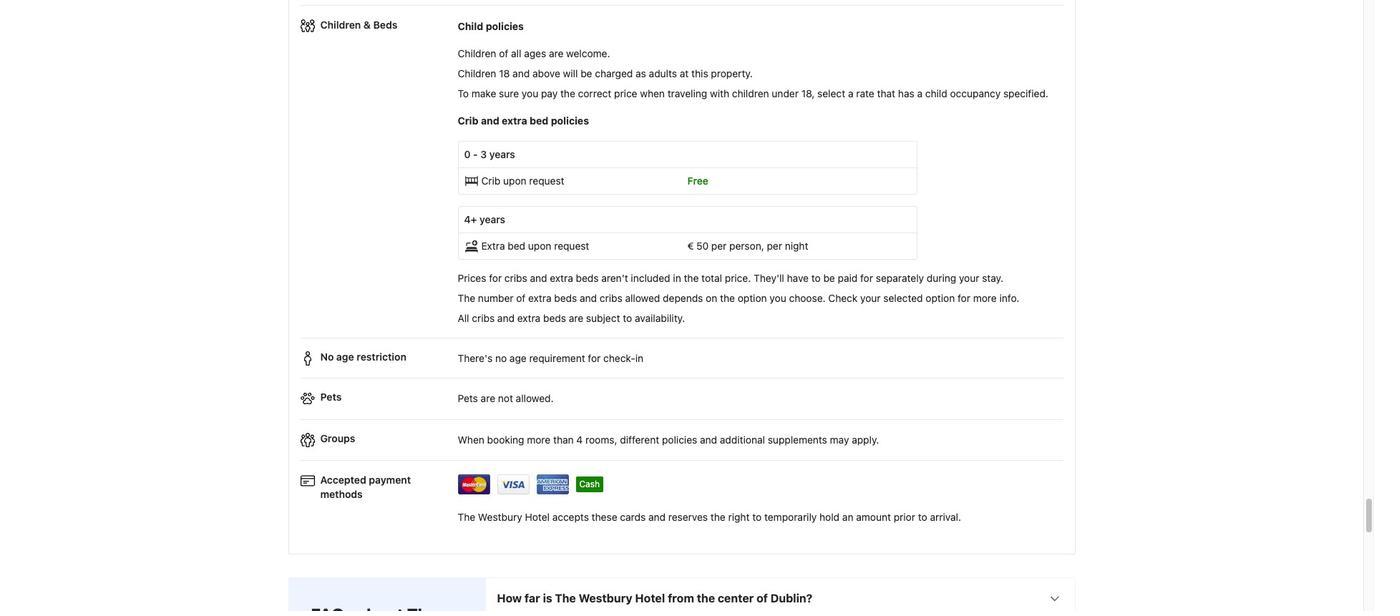 Task type: vqa. For each thing, say whether or not it's contained in the screenshot.
to
yes



Task type: locate. For each thing, give the bounding box(es) containing it.
number
[[478, 292, 514, 304]]

1 option from the left
[[738, 292, 767, 304]]

an
[[843, 511, 854, 524]]

1 horizontal spatial a
[[917, 87, 923, 99]]

0 vertical spatial bed
[[530, 114, 549, 127]]

adults
[[649, 67, 677, 79]]

included
[[631, 272, 671, 284]]

2 vertical spatial are
[[481, 392, 495, 405]]

children
[[320, 19, 361, 31], [458, 47, 496, 59], [458, 67, 496, 79]]

rooms,
[[586, 434, 617, 446]]

sure
[[499, 87, 519, 99]]

aren't
[[602, 272, 628, 284]]

pets left not at bottom
[[458, 392, 478, 405]]

1 horizontal spatial westbury
[[579, 592, 633, 605]]

apply.
[[852, 434, 879, 446]]

and down number
[[498, 312, 515, 324]]

0 vertical spatial are
[[549, 47, 564, 59]]

2 horizontal spatial cribs
[[600, 292, 623, 304]]

0 vertical spatial hotel
[[525, 511, 550, 524]]

bed down pay
[[530, 114, 549, 127]]

policies
[[486, 20, 524, 32], [551, 114, 589, 127], [662, 434, 697, 446]]

of left 'all'
[[499, 47, 508, 59]]

years right 4+
[[480, 213, 505, 225]]

1 horizontal spatial of
[[516, 292, 526, 304]]

per left night
[[767, 240, 782, 252]]

for left the info.
[[958, 292, 971, 304]]

2 a from the left
[[917, 87, 923, 99]]

upon down the 0 - 3 years
[[503, 175, 527, 187]]

crib for crib and extra bed policies
[[458, 114, 479, 127]]

option down "during"
[[926, 292, 955, 304]]

for right "paid"
[[861, 272, 873, 284]]

pets for pets
[[320, 391, 342, 403]]

0 vertical spatial beds
[[576, 272, 599, 284]]

0 vertical spatial children
[[320, 19, 361, 31]]

beds up requirement
[[543, 312, 566, 324]]

are left not at bottom
[[481, 392, 495, 405]]

policies up 'all'
[[486, 20, 524, 32]]

in
[[673, 272, 681, 284], [636, 352, 644, 364]]

1 horizontal spatial you
[[770, 292, 787, 304]]

to right subject
[[623, 312, 632, 324]]

age
[[336, 351, 354, 363], [510, 352, 527, 364]]

1 vertical spatial the
[[458, 511, 475, 524]]

1 horizontal spatial policies
[[551, 114, 589, 127]]

different
[[620, 434, 659, 446]]

crib for crib upon request
[[481, 175, 501, 187]]

0 vertical spatial more
[[973, 292, 997, 304]]

1 vertical spatial upon
[[528, 240, 552, 252]]

1 horizontal spatial cribs
[[505, 272, 527, 284]]

in down availability.
[[636, 352, 644, 364]]

your left stay.
[[959, 272, 980, 284]]

when
[[458, 434, 485, 446]]

for
[[489, 272, 502, 284], [861, 272, 873, 284], [958, 292, 971, 304], [588, 352, 601, 364]]

westbury inside dropdown button
[[579, 592, 633, 605]]

1 horizontal spatial upon
[[528, 240, 552, 252]]

years right 3
[[490, 148, 515, 160]]

1 vertical spatial children
[[458, 47, 496, 59]]

2 horizontal spatial policies
[[662, 434, 697, 446]]

beds
[[576, 272, 599, 284], [554, 292, 577, 304], [543, 312, 566, 324]]

ages
[[524, 47, 546, 59]]

westbury
[[478, 511, 522, 524], [579, 592, 633, 605]]

additional
[[720, 434, 765, 446]]

and up subject
[[580, 292, 597, 304]]

0 horizontal spatial in
[[636, 352, 644, 364]]

in up the depends
[[673, 272, 681, 284]]

€ 50
[[688, 240, 709, 252]]

and down 'extra bed upon request'
[[530, 272, 547, 284]]

1 vertical spatial in
[[636, 352, 644, 364]]

for up number
[[489, 272, 502, 284]]

1 horizontal spatial per
[[767, 240, 782, 252]]

0 vertical spatial your
[[959, 272, 980, 284]]

0 horizontal spatial pets
[[320, 391, 342, 403]]

the down mastercard image
[[458, 511, 475, 524]]

crib
[[458, 114, 479, 127], [481, 175, 501, 187]]

center
[[718, 592, 754, 605]]

0 horizontal spatial option
[[738, 292, 767, 304]]

the for the number of extra beds and cribs allowed depends on the option you choose. check your selected option for more info.
[[458, 292, 475, 304]]

person,
[[730, 240, 764, 252]]

occupancy
[[950, 87, 1001, 99]]

1 vertical spatial crib
[[481, 175, 501, 187]]

be right will
[[581, 67, 592, 79]]

0 vertical spatial years
[[490, 148, 515, 160]]

amount
[[856, 511, 891, 524]]

upon
[[503, 175, 527, 187], [528, 240, 552, 252]]

the
[[561, 87, 575, 99], [684, 272, 699, 284], [720, 292, 735, 304], [711, 511, 726, 524], [697, 592, 715, 605]]

2 vertical spatial the
[[555, 592, 576, 605]]

make
[[472, 87, 496, 99]]

0 vertical spatial crib
[[458, 114, 479, 127]]

1 vertical spatial bed
[[508, 240, 526, 252]]

check-
[[604, 352, 636, 364]]

to make sure you pay the correct price when traveling with children under 18, select a rate that has a child occupancy specified.
[[458, 87, 1049, 99]]

a left the rate
[[848, 87, 854, 99]]

the number of extra beds and cribs allowed depends on the option you choose. check your selected option for more info.
[[458, 292, 1020, 304]]

of right number
[[516, 292, 526, 304]]

availability.
[[635, 312, 685, 324]]

children down child
[[458, 47, 496, 59]]

the right the from
[[697, 592, 715, 605]]

pay
[[541, 87, 558, 99]]

beds left aren't at the left of page
[[576, 272, 599, 284]]

1 vertical spatial more
[[527, 434, 551, 446]]

0 vertical spatial be
[[581, 67, 592, 79]]

extra
[[481, 240, 505, 252]]

1 vertical spatial of
[[516, 292, 526, 304]]

reserves
[[669, 511, 708, 524]]

0 vertical spatial cribs
[[505, 272, 527, 284]]

1 vertical spatial hotel
[[635, 592, 665, 605]]

more down stay.
[[973, 292, 997, 304]]

info.
[[1000, 292, 1020, 304]]

2 horizontal spatial of
[[757, 592, 768, 605]]

children up make
[[458, 67, 496, 79]]

0 horizontal spatial be
[[581, 67, 592, 79]]

more left than
[[527, 434, 551, 446]]

prices for cribs and extra beds aren't included in the total price. they'll have to be paid for separately during your stay.
[[458, 272, 1004, 284]]

1 horizontal spatial option
[[926, 292, 955, 304]]

have
[[787, 272, 809, 284]]

1 horizontal spatial pets
[[458, 392, 478, 405]]

crib upon request
[[481, 175, 565, 187]]

of right center
[[757, 592, 768, 605]]

1 horizontal spatial are
[[549, 47, 564, 59]]

to
[[812, 272, 821, 284], [623, 312, 632, 324], [753, 511, 762, 524], [918, 511, 928, 524]]

a right has on the right top of page
[[917, 87, 923, 99]]

the up all at the bottom of the page
[[458, 292, 475, 304]]

1 horizontal spatial hotel
[[635, 592, 665, 605]]

1 per from the left
[[712, 240, 727, 252]]

are right "ages"
[[549, 47, 564, 59]]

cash
[[580, 479, 600, 490]]

policies right different
[[662, 434, 697, 446]]

1 vertical spatial years
[[480, 213, 505, 225]]

0 vertical spatial of
[[499, 47, 508, 59]]

all
[[458, 312, 469, 324]]

the right is
[[555, 592, 576, 605]]

0 horizontal spatial a
[[848, 87, 854, 99]]

1 vertical spatial you
[[770, 292, 787, 304]]

1 vertical spatial your
[[861, 292, 881, 304]]

1 horizontal spatial crib
[[481, 175, 501, 187]]

2 vertical spatial beds
[[543, 312, 566, 324]]

child
[[458, 20, 483, 32]]

specified.
[[1004, 87, 1049, 99]]

cribs down aren't at the left of page
[[600, 292, 623, 304]]

years
[[490, 148, 515, 160], [480, 213, 505, 225]]

1 vertical spatial are
[[569, 312, 584, 324]]

westbury right is
[[579, 592, 633, 605]]

your
[[959, 272, 980, 284], [861, 292, 881, 304]]

supplements
[[768, 434, 827, 446]]

and
[[513, 67, 530, 79], [481, 114, 499, 127], [530, 272, 547, 284], [580, 292, 597, 304], [498, 312, 515, 324], [700, 434, 717, 446], [649, 511, 666, 524]]

bed right extra
[[508, 240, 526, 252]]

option
[[738, 292, 767, 304], [926, 292, 955, 304]]

option down price.
[[738, 292, 767, 304]]

westbury down 'visa' icon
[[478, 511, 522, 524]]

0 vertical spatial westbury
[[478, 511, 522, 524]]

prior
[[894, 511, 916, 524]]

2 vertical spatial cribs
[[472, 312, 495, 324]]

may
[[830, 434, 849, 446]]

above
[[533, 67, 560, 79]]

2 vertical spatial children
[[458, 67, 496, 79]]

-
[[473, 148, 478, 160]]

crib down to
[[458, 114, 479, 127]]

accepted payment methods
[[320, 474, 411, 501]]

0 horizontal spatial are
[[481, 392, 495, 405]]

0 horizontal spatial more
[[527, 434, 551, 446]]

beds up all cribs and extra beds are subject to availability.
[[554, 292, 577, 304]]

1 horizontal spatial be
[[824, 272, 835, 284]]

to right right
[[753, 511, 762, 524]]

hotel left the from
[[635, 592, 665, 605]]

4
[[577, 434, 583, 446]]

2 vertical spatial policies
[[662, 434, 697, 446]]

0 horizontal spatial policies
[[486, 20, 524, 32]]

allowed.
[[516, 392, 554, 405]]

pets down no
[[320, 391, 342, 403]]

0 horizontal spatial westbury
[[478, 511, 522, 524]]

1 vertical spatial policies
[[551, 114, 589, 127]]

&
[[364, 19, 371, 31]]

of
[[499, 47, 508, 59], [516, 292, 526, 304], [757, 592, 768, 605]]

0 - 3 years
[[464, 148, 515, 160]]

than
[[553, 434, 574, 446]]

the
[[458, 292, 475, 304], [458, 511, 475, 524], [555, 592, 576, 605]]

accepted payment methods and conditions element
[[300, 467, 1063, 500]]

and down make
[[481, 114, 499, 127]]

under
[[772, 87, 799, 99]]

for left check-
[[588, 352, 601, 364]]

total
[[702, 272, 722, 284]]

at
[[680, 67, 689, 79]]

a
[[848, 87, 854, 99], [917, 87, 923, 99]]

0 horizontal spatial upon
[[503, 175, 527, 187]]

crib down the 0 - 3 years
[[481, 175, 501, 187]]

of inside dropdown button
[[757, 592, 768, 605]]

to right have
[[812, 272, 821, 284]]

0 vertical spatial you
[[522, 87, 539, 99]]

1 vertical spatial westbury
[[579, 592, 633, 605]]

your right check
[[861, 292, 881, 304]]

you left pay
[[522, 87, 539, 99]]

depends
[[663, 292, 703, 304]]

1 vertical spatial beds
[[554, 292, 577, 304]]

0 horizontal spatial bed
[[508, 240, 526, 252]]

2 vertical spatial of
[[757, 592, 768, 605]]

1 horizontal spatial in
[[673, 272, 681, 284]]

policies down pay
[[551, 114, 589, 127]]

3
[[481, 148, 487, 160]]

you down they'll
[[770, 292, 787, 304]]

be left "paid"
[[824, 272, 835, 284]]

0 vertical spatial the
[[458, 292, 475, 304]]

pets are not allowed.
[[458, 392, 554, 405]]

accepted
[[320, 474, 366, 486]]

cribs up number
[[505, 272, 527, 284]]

cribs right all at the bottom of the page
[[472, 312, 495, 324]]

2 horizontal spatial are
[[569, 312, 584, 324]]

bed
[[530, 114, 549, 127], [508, 240, 526, 252]]

0 horizontal spatial your
[[861, 292, 881, 304]]

1 vertical spatial cribs
[[600, 292, 623, 304]]

how far is the westbury hotel from the center of dublin?
[[497, 592, 813, 605]]

and right "cards"
[[649, 511, 666, 524]]

0 vertical spatial in
[[673, 272, 681, 284]]

children left &
[[320, 19, 361, 31]]

allowed
[[625, 292, 660, 304]]

are left subject
[[569, 312, 584, 324]]

upon right extra
[[528, 240, 552, 252]]

0 horizontal spatial cribs
[[472, 312, 495, 324]]

per right € 50
[[712, 240, 727, 252]]

0 horizontal spatial per
[[712, 240, 727, 252]]

0 horizontal spatial crib
[[458, 114, 479, 127]]

hotel left accepts
[[525, 511, 550, 524]]



Task type: describe. For each thing, give the bounding box(es) containing it.
children of all ages are welcome.
[[458, 47, 610, 59]]

stay.
[[982, 272, 1004, 284]]

temporarily
[[765, 511, 817, 524]]

accepts
[[552, 511, 589, 524]]

night
[[785, 240, 809, 252]]

booking
[[487, 434, 524, 446]]

they'll
[[754, 272, 784, 284]]

these
[[592, 511, 618, 524]]

1 horizontal spatial age
[[510, 352, 527, 364]]

1 horizontal spatial your
[[959, 272, 980, 284]]

choose.
[[789, 292, 826, 304]]

child policies
[[458, 20, 524, 32]]

visa image
[[497, 474, 530, 495]]

0 horizontal spatial age
[[336, 351, 354, 363]]

children for children 18 and above will be charged as adults at this property.
[[458, 67, 496, 79]]

traveling
[[668, 87, 708, 99]]

selected
[[884, 292, 923, 304]]

to
[[458, 87, 469, 99]]

0 horizontal spatial you
[[522, 87, 539, 99]]

beds
[[373, 19, 398, 31]]

0 horizontal spatial hotel
[[525, 511, 550, 524]]

all cribs and extra beds are subject to availability.
[[458, 312, 685, 324]]

and right 18
[[513, 67, 530, 79]]

arrival.
[[930, 511, 961, 524]]

beds for and
[[554, 292, 577, 304]]

the right on
[[720, 292, 735, 304]]

is
[[543, 592, 552, 605]]

this
[[692, 67, 708, 79]]

free
[[688, 175, 709, 187]]

the inside dropdown button
[[555, 592, 576, 605]]

during
[[927, 272, 957, 284]]

select
[[818, 87, 846, 99]]

to right prior
[[918, 511, 928, 524]]

has
[[898, 87, 915, 99]]

subject
[[586, 312, 620, 324]]

1 vertical spatial request
[[554, 240, 589, 252]]

1 horizontal spatial bed
[[530, 114, 549, 127]]

0 vertical spatial policies
[[486, 20, 524, 32]]

crib and extra bed policies
[[458, 114, 589, 127]]

no age restriction
[[320, 351, 407, 363]]

how far is the westbury hotel from the center of dublin? button
[[486, 579, 1075, 611]]

the westbury hotel accepts these cards and reserves the right to temporarily hold an amount prior to arrival.
[[458, 511, 961, 524]]

not
[[498, 392, 513, 405]]

0 vertical spatial upon
[[503, 175, 527, 187]]

prices
[[458, 272, 486, 284]]

18
[[499, 67, 510, 79]]

1 a from the left
[[848, 87, 854, 99]]

rate
[[856, 87, 875, 99]]

correct
[[578, 87, 612, 99]]

2 option from the left
[[926, 292, 955, 304]]

2 per from the left
[[767, 240, 782, 252]]

check
[[829, 292, 858, 304]]

will
[[563, 67, 578, 79]]

on
[[706, 292, 718, 304]]

the right pay
[[561, 87, 575, 99]]

payment
[[369, 474, 411, 486]]

pets for pets are not allowed.
[[458, 392, 478, 405]]

requirement
[[529, 352, 585, 364]]

how
[[497, 592, 522, 605]]

welcome.
[[566, 47, 610, 59]]

the inside dropdown button
[[697, 592, 715, 605]]

beds for are
[[543, 312, 566, 324]]

right
[[728, 511, 750, 524]]

the left the total
[[684, 272, 699, 284]]

dublin?
[[771, 592, 813, 605]]

the for the westbury hotel accepts these cards and reserves the right to temporarily hold an amount prior to arrival.
[[458, 511, 475, 524]]

no
[[495, 352, 507, 364]]

price
[[614, 87, 638, 99]]

0 horizontal spatial of
[[499, 47, 508, 59]]

hold
[[820, 511, 840, 524]]

1 horizontal spatial more
[[973, 292, 997, 304]]

1 vertical spatial be
[[824, 272, 835, 284]]

methods
[[320, 488, 363, 501]]

0 vertical spatial request
[[529, 175, 565, 187]]

cards
[[620, 511, 646, 524]]

the left right
[[711, 511, 726, 524]]

18,
[[802, 87, 815, 99]]

children & beds
[[320, 19, 398, 31]]

from
[[668, 592, 694, 605]]

american express image
[[537, 474, 569, 495]]

there's
[[458, 352, 493, 364]]

children 18 and above will be charged as adults at this property.
[[458, 67, 753, 79]]

price.
[[725, 272, 751, 284]]

groups
[[320, 433, 355, 445]]

extra bed upon request
[[481, 240, 589, 252]]

all
[[511, 47, 521, 59]]

no
[[320, 351, 334, 363]]

paid
[[838, 272, 858, 284]]

€ 50 per person, per night
[[688, 240, 809, 252]]

charged
[[595, 67, 633, 79]]

hotel inside dropdown button
[[635, 592, 665, 605]]

and left additional
[[700, 434, 717, 446]]

children for children of all ages are welcome.
[[458, 47, 496, 59]]

there's no age requirement for check-in
[[458, 352, 644, 364]]

children for children & beds
[[320, 19, 361, 31]]

0
[[464, 148, 471, 160]]

children
[[732, 87, 769, 99]]

that
[[877, 87, 896, 99]]

mastercard image
[[458, 474, 491, 495]]

far
[[525, 592, 540, 605]]



